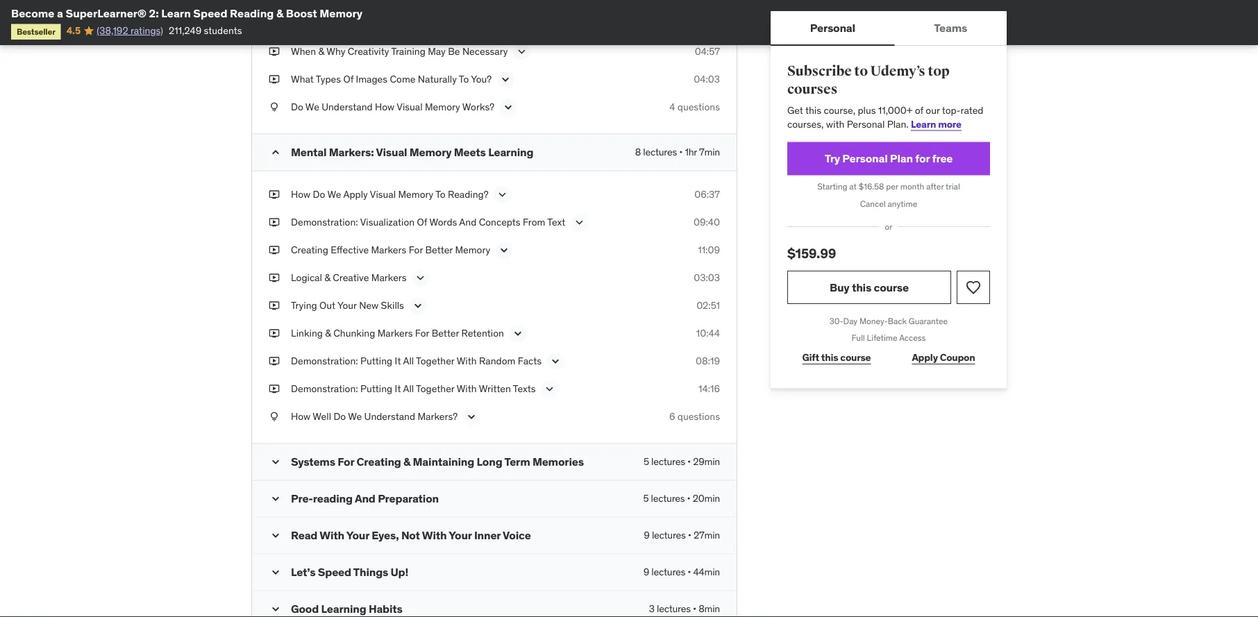 Task type: locate. For each thing, give the bounding box(es) containing it.
together up the 'demonstration: putting it all together with written texts'
[[416, 355, 454, 367]]

0 horizontal spatial speed
[[193, 6, 227, 20]]

udemy's
[[870, 63, 925, 80]]

small image left 'systems'
[[269, 455, 283, 469]]

show lecture description image right skills at the left of the page
[[411, 299, 425, 313]]

markers for creative
[[371, 272, 407, 284]]

guarantee
[[909, 315, 948, 326]]

show lecture description image
[[501, 100, 515, 114], [495, 188, 509, 202], [497, 243, 511, 257], [414, 271, 427, 285], [411, 299, 425, 313], [511, 327, 525, 341], [549, 355, 562, 368], [543, 382, 557, 396], [465, 410, 478, 424]]

this
[[805, 104, 821, 116], [852, 280, 871, 294], [821, 351, 838, 364]]

2 vertical spatial small image
[[269, 602, 283, 616]]

long
[[477, 455, 502, 469]]

buy this course button
[[787, 271, 951, 304]]

• left "44min"
[[688, 566, 691, 578]]

lectures for good learning habits
[[657, 603, 691, 615]]

this for get
[[805, 104, 821, 116]]

demonstration: up 'effective'
[[291, 216, 358, 229]]

together for written
[[416, 383, 454, 395]]

reading?
[[448, 188, 488, 201]]

course up back
[[874, 280, 909, 294]]

works?
[[462, 101, 494, 113]]

0 vertical spatial questions
[[677, 101, 720, 113]]

29min
[[693, 456, 720, 468]]

1hr
[[685, 146, 697, 158]]

apply
[[343, 188, 368, 201], [912, 351, 938, 364]]

learning
[[488, 145, 533, 159], [321, 602, 366, 616]]

6 xsmall image from the top
[[269, 355, 280, 368]]

xsmall image
[[269, 17, 280, 31], [269, 45, 280, 58], [269, 188, 280, 202], [269, 216, 280, 229], [269, 327, 280, 340], [269, 382, 280, 396], [269, 410, 280, 424]]

small image left mental
[[269, 146, 283, 159]]

0 horizontal spatial images
[[312, 17, 344, 30]]

1 5 from the top
[[644, 456, 649, 468]]

show lecture description image for creating effective markers for better memory
[[497, 243, 511, 257]]

0 vertical spatial small image
[[269, 455, 283, 469]]

demonstration: down linking
[[291, 355, 358, 367]]

inner
[[474, 528, 501, 542]]

0 vertical spatial 9
[[644, 529, 650, 542]]

xsmall image for when & why creativity training may be necessary
[[269, 45, 280, 58]]

small image left let's
[[269, 566, 283, 579]]

we down what
[[305, 101, 319, 113]]

understand down types
[[322, 101, 373, 113]]

3 xsmall image from the top
[[269, 188, 280, 202]]

1 horizontal spatial why
[[326, 45, 345, 58]]

courses
[[787, 81, 837, 98]]

xsmall image for how do we apply visual memory to reading?
[[269, 188, 280, 202]]

lectures left "44min"
[[651, 566, 685, 578]]

0 vertical spatial and
[[459, 216, 476, 229]]

4 questions
[[669, 101, 720, 113]]

1 vertical spatial apply
[[912, 351, 938, 364]]

3 lectures • 8min
[[649, 603, 720, 615]]

starting
[[817, 181, 847, 192]]

it down 'linking & chunking markers for better retention'
[[395, 355, 401, 367]]

5 for pre-reading and preparation
[[643, 492, 649, 505]]

1 it from the top
[[395, 355, 401, 367]]

to for reading?
[[435, 188, 445, 201]]

0 vertical spatial to
[[466, 17, 476, 30]]

1 vertical spatial questions
[[677, 410, 720, 423]]

learn more link
[[911, 118, 961, 130]]

0 vertical spatial personal
[[810, 20, 855, 35]]

0 vertical spatial markers
[[371, 244, 406, 256]]

5 lectures • 29min
[[644, 456, 720, 468]]

20min
[[693, 492, 720, 505]]

1 vertical spatial this
[[852, 280, 871, 294]]

how down mental
[[291, 188, 310, 201]]

1 horizontal spatial we
[[327, 188, 341, 201]]

small image for systems
[[269, 455, 283, 469]]

8
[[635, 146, 641, 158]]

your right out
[[337, 299, 357, 312]]

2 vertical spatial to
[[435, 188, 445, 201]]

get this course, plus 11,000+ of our top-rated courses, with personal plan.
[[787, 104, 983, 130]]

lectures right 3
[[657, 603, 691, 615]]

6
[[669, 410, 675, 423]]

all down demonstration: putting it all together with random facts
[[403, 383, 414, 395]]

• left 29min
[[687, 456, 691, 468]]

for up demonstration: putting it all together with random facts
[[415, 327, 429, 340]]

2 putting from the top
[[360, 383, 392, 395]]

1 vertical spatial small image
[[269, 529, 283, 543]]

2 vertical spatial markers
[[377, 327, 413, 340]]

better down words
[[425, 244, 453, 256]]

1 horizontal spatial learning
[[488, 145, 533, 159]]

0 horizontal spatial learning
[[321, 602, 366, 616]]

course inside 'button'
[[874, 280, 909, 294]]

and right words
[[459, 216, 476, 229]]

images
[[312, 17, 344, 30], [356, 73, 387, 85]]

and
[[459, 216, 476, 229], [355, 491, 375, 506]]

2 vertical spatial show lecture description image
[[572, 216, 586, 230]]

subscribe to udemy's top courses
[[787, 63, 950, 98]]

0 vertical spatial of
[[343, 73, 353, 85]]

all for random
[[403, 355, 414, 367]]

0 horizontal spatial do
[[291, 101, 303, 113]]

apply up 'visualization'
[[343, 188, 368, 201]]

1 vertical spatial why
[[326, 45, 345, 58]]

visual for apply
[[370, 188, 396, 201]]

2 horizontal spatial do
[[334, 410, 346, 423]]

plan.
[[887, 118, 909, 130]]

creative
[[333, 272, 369, 284]]

(38,192
[[97, 24, 128, 37]]

putting for demonstration: putting it all together with written texts
[[360, 383, 392, 395]]

2 questions from the top
[[677, 410, 720, 423]]

3 small image from the top
[[269, 602, 283, 616]]

small image left read
[[269, 529, 283, 543]]

lectures for read with your eyes, not with your inner voice
[[652, 529, 686, 542]]

reading
[[230, 6, 274, 20]]

2 small image from the top
[[269, 529, 283, 543]]

0 vertical spatial how
[[375, 101, 395, 113]]

1 vertical spatial demonstration:
[[291, 355, 358, 367]]

1 vertical spatial better
[[432, 327, 459, 340]]

2 vertical spatial visual
[[370, 188, 396, 201]]

show lecture description image for trying out your new skills
[[411, 299, 425, 313]]

visual right markers:
[[376, 145, 407, 159]]

memory for for
[[455, 244, 490, 256]]

0 horizontal spatial of
[[343, 73, 353, 85]]

to right way
[[466, 17, 476, 30]]

it
[[395, 355, 401, 367], [395, 383, 401, 395]]

1 vertical spatial and
[[355, 491, 375, 506]]

questions right 6
[[677, 410, 720, 423]]

memory left meets
[[409, 145, 452, 159]]

buy
[[830, 280, 849, 294]]

1 vertical spatial show lecture description image
[[499, 73, 513, 87]]

do down mental
[[313, 188, 325, 201]]

images left are
[[312, 17, 344, 30]]

gift this course
[[802, 351, 871, 364]]

questions for 6 questions
[[677, 410, 720, 423]]

• left 27min
[[688, 529, 691, 542]]

9 up 3
[[643, 566, 649, 578]]

of right types
[[343, 73, 353, 85]]

2 vertical spatial this
[[821, 351, 838, 364]]

1 demonstration: from the top
[[291, 216, 358, 229]]

pre-
[[291, 491, 313, 506]]

lectures left 29min
[[651, 456, 685, 468]]

1 vertical spatial understand
[[364, 410, 415, 423]]

personal inside button
[[810, 20, 855, 35]]

not
[[401, 528, 420, 542]]

for
[[409, 244, 423, 256], [415, 327, 429, 340], [338, 455, 354, 469]]

demonstration: up well
[[291, 383, 358, 395]]

show lecture description image right works? in the top left of the page
[[501, 100, 515, 114]]

5 down 5 lectures • 29min
[[643, 492, 649, 505]]

04:57
[[695, 45, 720, 58]]

with left written
[[457, 383, 477, 395]]

0 vertical spatial course
[[874, 280, 909, 294]]

1 vertical spatial of
[[417, 216, 427, 229]]

you?
[[471, 73, 492, 85]]

show lecture description image right facts
[[549, 355, 562, 368]]

1 vertical spatial all
[[403, 383, 414, 395]]

learn up 211,249
[[161, 6, 191, 20]]

lectures right 8
[[643, 146, 677, 158]]

creating up pre-reading and preparation
[[357, 455, 401, 469]]

2 demonstration: from the top
[[291, 355, 358, 367]]

0 vertical spatial 5
[[644, 456, 649, 468]]

course down full
[[840, 351, 871, 364]]

course for gift this course
[[840, 351, 871, 364]]

show lecture description image up facts
[[511, 327, 525, 341]]

markers for chunking
[[377, 327, 413, 340]]

why up when
[[291, 17, 310, 30]]

• for systems for creating & maintaining long term memories
[[687, 456, 691, 468]]

1 vertical spatial small image
[[269, 492, 283, 506]]

30-
[[830, 315, 843, 326]]

xsmall image
[[269, 73, 280, 86], [269, 100, 280, 114], [269, 243, 280, 257], [269, 271, 280, 285], [269, 299, 280, 313], [269, 355, 280, 368]]

6 questions
[[669, 410, 720, 423]]

• left the 20min
[[687, 492, 690, 505]]

do we understand how visual memory works?
[[291, 101, 494, 113]]

•
[[679, 146, 683, 158], [687, 456, 691, 468], [687, 492, 690, 505], [688, 529, 691, 542], [688, 566, 691, 578], [693, 603, 696, 615]]

how for we
[[291, 410, 310, 423]]

small image for read
[[269, 529, 283, 543]]

when
[[291, 45, 316, 58]]

memories
[[532, 455, 584, 469]]

do right well
[[334, 410, 346, 423]]

2 xsmall image from the top
[[269, 100, 280, 114]]

1 horizontal spatial images
[[356, 73, 387, 85]]

09:40
[[694, 216, 720, 229]]

• for good learning habits
[[693, 603, 696, 615]]

cancel
[[860, 198, 886, 209]]

of for images
[[343, 73, 353, 85]]

of for words
[[417, 216, 427, 229]]

trying
[[291, 299, 317, 312]]

lectures for pre-reading and preparation
[[651, 492, 685, 505]]

with for demonstration: putting it all together with written texts
[[457, 383, 477, 395]]

better left 'retention'
[[432, 327, 459, 340]]

powerful
[[405, 17, 444, 30]]

together up markers?
[[416, 383, 454, 395]]

1 vertical spatial together
[[416, 383, 454, 395]]

2 together from the top
[[416, 383, 454, 395]]

markers down 'visualization'
[[371, 244, 406, 256]]

0 vertical spatial this
[[805, 104, 821, 116]]

putting down 'linking & chunking markers for better retention'
[[360, 355, 392, 367]]

why
[[291, 17, 310, 30], [326, 45, 345, 58]]

show lecture description image down "remember"
[[515, 45, 529, 59]]

1 putting from the top
[[360, 355, 392, 367]]

2 vertical spatial demonstration:
[[291, 383, 358, 395]]

maintaining
[[413, 455, 474, 469]]

memory for apply
[[398, 188, 433, 201]]

7 xsmall image from the top
[[269, 410, 280, 424]]

speed up 211,249 students
[[193, 6, 227, 20]]

visual
[[397, 101, 423, 113], [376, 145, 407, 159], [370, 188, 396, 201]]

learn down "of"
[[911, 118, 936, 130]]

1 vertical spatial to
[[459, 73, 469, 85]]

of left words
[[417, 216, 427, 229]]

0 vertical spatial apply
[[343, 188, 368, 201]]

speed right let's
[[318, 565, 351, 579]]

why up types
[[326, 45, 345, 58]]

markers down creating effective markers for better memory
[[371, 272, 407, 284]]

memory down naturally
[[425, 101, 460, 113]]

with left random
[[457, 355, 477, 367]]

8 lectures • 1hr 7min
[[635, 146, 720, 158]]

skills
[[381, 299, 404, 312]]

1 vertical spatial images
[[356, 73, 387, 85]]

2 all from the top
[[403, 383, 414, 395]]

0 vertical spatial putting
[[360, 355, 392, 367]]

3 demonstration: from the top
[[291, 383, 358, 395]]

show lecture description image down concepts at the left top of page
[[497, 243, 511, 257]]

learning right meets
[[488, 145, 533, 159]]

1 horizontal spatial apply
[[912, 351, 938, 364]]

text
[[547, 216, 565, 229]]

are
[[346, 17, 361, 30]]

course for buy this course
[[874, 280, 909, 294]]

06:37
[[694, 188, 720, 201]]

tab list
[[771, 11, 1007, 46]]

1 vertical spatial 9
[[643, 566, 649, 578]]

small image left good on the bottom
[[269, 602, 283, 616]]

2 vertical spatial how
[[291, 410, 310, 423]]

1 vertical spatial course
[[840, 351, 871, 364]]

learn
[[161, 6, 191, 20], [537, 17, 562, 30], [911, 118, 936, 130]]

1 horizontal spatial course
[[874, 280, 909, 294]]

1 vertical spatial personal
[[847, 118, 885, 130]]

• left the 8min
[[693, 603, 696, 615]]

effective
[[331, 244, 369, 256]]

learning down let's speed things up!
[[321, 602, 366, 616]]

memory down concepts at the left top of page
[[455, 244, 490, 256]]

to left reading?
[[435, 188, 445, 201]]

this inside get this course, plus 11,000+ of our top-rated courses, with personal plan.
[[805, 104, 821, 116]]

02:51
[[696, 299, 720, 312]]

0 horizontal spatial creating
[[291, 244, 328, 256]]

show lecture description image for linking & chunking markers for better retention
[[511, 327, 525, 341]]

• for let's speed things up!
[[688, 566, 691, 578]]

personal down the plus
[[847, 118, 885, 130]]

how
[[375, 101, 395, 113], [291, 188, 310, 201], [291, 410, 310, 423]]

4 xsmall image from the top
[[269, 271, 280, 285]]

free
[[932, 151, 953, 166]]

1 vertical spatial learning
[[321, 602, 366, 616]]

0 vertical spatial learning
[[488, 145, 533, 159]]

2 horizontal spatial show lecture description image
[[572, 216, 586, 230]]

do down what
[[291, 101, 303, 113]]

xsmall image for logical
[[269, 271, 280, 285]]

better
[[425, 244, 453, 256], [432, 327, 459, 340]]

when & why creativity training may be necessary
[[291, 45, 508, 58]]

become
[[11, 6, 54, 20]]

xsmall image for how well do we understand markers?
[[269, 410, 280, 424]]

4 xsmall image from the top
[[269, 216, 280, 229]]

0 horizontal spatial show lecture description image
[[499, 73, 513, 87]]

with right not
[[422, 528, 447, 542]]

demonstration: for demonstration: putting it all together with random facts
[[291, 355, 358, 367]]

show lecture description image for how well do we understand markers?
[[465, 410, 478, 424]]

this right gift at right
[[821, 351, 838, 364]]

your for out
[[337, 299, 357, 312]]

show lecture description image
[[515, 45, 529, 59], [499, 73, 513, 87], [572, 216, 586, 230]]

your left inner
[[449, 528, 472, 542]]

0 vertical spatial creating
[[291, 244, 328, 256]]

& left maintaining
[[403, 455, 410, 469]]

0 vertical spatial together
[[416, 355, 454, 367]]

1 questions from the top
[[677, 101, 720, 113]]

visual down come in the top of the page
[[397, 101, 423, 113]]

small image
[[269, 455, 283, 469], [269, 529, 283, 543], [269, 566, 283, 579]]

2 vertical spatial small image
[[269, 566, 283, 579]]

1 vertical spatial how
[[291, 188, 310, 201]]

show lecture description image for demonstration: putting it all together with written texts
[[543, 382, 557, 396]]

markers down skills at the left of the page
[[377, 327, 413, 340]]

0 vertical spatial all
[[403, 355, 414, 367]]

1 vertical spatial markers
[[371, 272, 407, 284]]

together
[[416, 355, 454, 367], [416, 383, 454, 395]]

markers
[[371, 244, 406, 256], [371, 272, 407, 284], [377, 327, 413, 340]]

1 all from the top
[[403, 355, 414, 367]]

all up the 'demonstration: putting it all together with written texts'
[[403, 355, 414, 367]]

show lecture description image right you? at the left top of page
[[499, 73, 513, 87]]

this inside the buy this course 'button'
[[852, 280, 871, 294]]

small image left pre-
[[269, 492, 283, 506]]

show lecture description image right text
[[572, 216, 586, 230]]

0 vertical spatial visual
[[397, 101, 423, 113]]

0 vertical spatial why
[[291, 17, 310, 30]]

2 xsmall image from the top
[[269, 45, 280, 58]]

lectures
[[643, 146, 677, 158], [651, 456, 685, 468], [651, 492, 685, 505], [652, 529, 686, 542], [651, 566, 685, 578], [657, 603, 691, 615]]

1 small image from the top
[[269, 455, 283, 469]]

9 down 5 lectures • 20min at the bottom of page
[[644, 529, 650, 542]]

logical & creative markers
[[291, 272, 407, 284]]

3 small image from the top
[[269, 566, 283, 579]]

5 xsmall image from the top
[[269, 299, 280, 313]]

creating up 'logical'
[[291, 244, 328, 256]]

this up 'courses,' at the top right of page
[[805, 104, 821, 116]]

1 horizontal spatial speed
[[318, 565, 351, 579]]

apply inside apply coupon button
[[912, 351, 938, 364]]

personal
[[810, 20, 855, 35], [847, 118, 885, 130], [842, 151, 888, 166]]

why images are the most powerful way to remember & learn
[[291, 17, 562, 30]]

memory up the demonstration: visualization of words and concepts from text
[[398, 188, 433, 201]]

this inside 'gift this course' link
[[821, 351, 838, 364]]

1 xsmall image from the top
[[269, 73, 280, 86]]

learn right "remember"
[[537, 17, 562, 30]]

1 vertical spatial creating
[[357, 455, 401, 469]]

1 horizontal spatial show lecture description image
[[515, 45, 529, 59]]

0 horizontal spatial course
[[840, 351, 871, 364]]

apply down access
[[912, 351, 938, 364]]

for right 'systems'
[[338, 455, 354, 469]]

1 horizontal spatial of
[[417, 216, 427, 229]]

show lecture description image right texts
[[543, 382, 557, 396]]

• for mental markers: visual memory meets learning
[[679, 146, 683, 158]]

this right buy
[[852, 280, 871, 294]]

0 horizontal spatial and
[[355, 491, 375, 506]]

images down creativity
[[356, 73, 387, 85]]

show lecture description image down creating effective markers for better memory
[[414, 271, 427, 285]]

5 up 5 lectures • 20min at the bottom of page
[[644, 456, 649, 468]]

1 vertical spatial putting
[[360, 383, 392, 395]]

3 xsmall image from the top
[[269, 243, 280, 257]]

5 xsmall image from the top
[[269, 327, 280, 340]]

all
[[403, 355, 414, 367], [403, 383, 414, 395]]

2 5 from the top
[[643, 492, 649, 505]]

0 vertical spatial small image
[[269, 146, 283, 159]]

superlearner®
[[66, 6, 147, 20]]

xsmall image for linking & chunking markers for better retention
[[269, 327, 280, 340]]

out
[[319, 299, 335, 312]]

of
[[343, 73, 353, 85], [417, 216, 427, 229]]

small image
[[269, 146, 283, 159], [269, 492, 283, 506], [269, 602, 283, 616]]

1 horizontal spatial do
[[313, 188, 325, 201]]

1 together from the top
[[416, 355, 454, 367]]

• for read with your eyes, not with your inner voice
[[688, 529, 691, 542]]

1 vertical spatial speed
[[318, 565, 351, 579]]

xsmall image for demonstration:
[[269, 355, 280, 368]]

we down markers:
[[327, 188, 341, 201]]

2 vertical spatial for
[[338, 455, 354, 469]]

• left 1hr
[[679, 146, 683, 158]]

6 xsmall image from the top
[[269, 382, 280, 396]]

1 small image from the top
[[269, 146, 283, 159]]

random
[[479, 355, 515, 367]]

2 small image from the top
[[269, 492, 283, 506]]

show lecture description image for demonstration: visualization of words and concepts from text
[[572, 216, 586, 230]]

questions right the 4
[[677, 101, 720, 113]]

for down the demonstration: visualization of words and concepts from text
[[409, 244, 423, 256]]

day
[[843, 315, 858, 326]]

1 vertical spatial 5
[[643, 492, 649, 505]]

personal up $16.58
[[842, 151, 888, 166]]

2 it from the top
[[395, 383, 401, 395]]

demonstration: for demonstration: putting it all together with written texts
[[291, 383, 358, 395]]

show lecture description image right markers?
[[465, 410, 478, 424]]

0 vertical spatial show lecture description image
[[515, 45, 529, 59]]

show lecture description image for how do we apply visual memory to reading?
[[495, 188, 509, 202]]



Task type: vqa. For each thing, say whether or not it's contained in the screenshot.
Python
no



Task type: describe. For each thing, give the bounding box(es) containing it.
rated
[[961, 104, 983, 116]]

at
[[849, 181, 857, 192]]

small image for mental
[[269, 146, 283, 159]]

show lecture description image for do we understand how visual memory works?
[[501, 100, 515, 114]]

remember
[[479, 17, 526, 30]]

course,
[[824, 104, 855, 116]]

show lecture description image for logical & creative markers
[[414, 271, 427, 285]]

it for random
[[395, 355, 401, 367]]

trying out your new skills
[[291, 299, 404, 312]]

show lecture description image for what types of images come naturally to you?
[[499, 73, 513, 87]]

a
[[57, 6, 63, 20]]

voice
[[503, 528, 531, 542]]

9 for let's speed things up!
[[643, 566, 649, 578]]

2 horizontal spatial learn
[[911, 118, 936, 130]]

teams button
[[895, 11, 1007, 44]]

0 horizontal spatial apply
[[343, 188, 368, 201]]

2 horizontal spatial we
[[348, 410, 362, 423]]

4.5
[[66, 24, 80, 37]]

• for pre-reading and preparation
[[687, 492, 690, 505]]

linking & chunking markers for better retention
[[291, 327, 504, 340]]

of
[[915, 104, 923, 116]]

xsmall image for demonstration: visualization of words and concepts from text
[[269, 216, 280, 229]]

well
[[313, 410, 331, 423]]

apply coupon button
[[897, 344, 990, 372]]

creating effective markers for better memory
[[291, 244, 490, 256]]

together for random
[[416, 355, 454, 367]]

to for you?
[[459, 73, 469, 85]]

markers?
[[418, 410, 458, 423]]

0 vertical spatial better
[[425, 244, 453, 256]]

0 vertical spatial images
[[312, 17, 344, 30]]

& right linking
[[325, 327, 331, 340]]

our
[[926, 104, 940, 116]]

anytime
[[888, 198, 917, 209]]

pre-reading and preparation
[[291, 491, 439, 506]]

lectures for mental markers: visual memory meets learning
[[643, 146, 677, 158]]

1 horizontal spatial creating
[[357, 455, 401, 469]]

how well do we understand markers?
[[291, 410, 458, 423]]

27min
[[694, 529, 720, 542]]

5 lectures • 20min
[[643, 492, 720, 505]]

9 lectures • 27min
[[644, 529, 720, 542]]

& right when
[[318, 45, 324, 58]]

try personal plan for free link
[[787, 142, 990, 175]]

this for gift
[[821, 351, 838, 364]]

teams
[[934, 20, 967, 35]]

term
[[504, 455, 530, 469]]

things
[[353, 565, 388, 579]]

your for with
[[346, 528, 369, 542]]

systems
[[291, 455, 335, 469]]

1 horizontal spatial and
[[459, 216, 476, 229]]

up!
[[391, 565, 408, 579]]

demonstration: putting it all together with written texts
[[291, 383, 536, 395]]

0 horizontal spatial learn
[[161, 6, 191, 20]]

per
[[886, 181, 898, 192]]

get
[[787, 104, 803, 116]]

2 vertical spatial do
[[334, 410, 346, 423]]

learn more
[[911, 118, 961, 130]]

tab list containing personal
[[771, 11, 1007, 46]]

xsmall image for trying
[[269, 299, 280, 313]]

1 horizontal spatial learn
[[537, 17, 562, 30]]

0 vertical spatial we
[[305, 101, 319, 113]]

mental markers: visual memory meets learning
[[291, 145, 533, 159]]

access
[[899, 333, 926, 343]]

1 vertical spatial visual
[[376, 145, 407, 159]]

systems for creating & maintaining long term memories
[[291, 455, 584, 469]]

meets
[[454, 145, 486, 159]]

04:03
[[694, 73, 720, 85]]

full
[[852, 333, 865, 343]]

1 xsmall image from the top
[[269, 17, 280, 31]]

1 vertical spatial for
[[415, 327, 429, 340]]

after
[[926, 181, 944, 192]]

0 vertical spatial for
[[409, 244, 423, 256]]

logical
[[291, 272, 322, 284]]

11:09
[[698, 244, 720, 256]]

lifetime
[[867, 333, 897, 343]]

visual for how
[[397, 101, 423, 113]]

memory left the
[[320, 6, 363, 20]]

xsmall image for what
[[269, 73, 280, 86]]

how for apply
[[291, 188, 310, 201]]

show lecture description image for when & why creativity training may be necessary
[[515, 45, 529, 59]]

month
[[900, 181, 924, 192]]

training
[[391, 45, 425, 58]]

demonstration: for demonstration: visualization of words and concepts from text
[[291, 216, 358, 229]]

money-
[[860, 315, 888, 326]]

coupon
[[940, 351, 975, 364]]

memory for how
[[425, 101, 460, 113]]

starting at $16.58 per month after trial cancel anytime
[[817, 181, 960, 209]]

back
[[888, 315, 907, 326]]

small image for pre-
[[269, 492, 283, 506]]

1 vertical spatial we
[[327, 188, 341, 201]]

14:16
[[698, 383, 720, 395]]

texts
[[513, 383, 536, 395]]

questions for 4 questions
[[677, 101, 720, 113]]

creativity
[[348, 45, 389, 58]]

more
[[938, 118, 961, 130]]

plan
[[890, 151, 913, 166]]

0 horizontal spatial why
[[291, 17, 310, 30]]

may
[[428, 45, 446, 58]]

lectures for systems for creating & maintaining long term memories
[[651, 456, 685, 468]]

putting for demonstration: putting it all together with random facts
[[360, 355, 392, 367]]

wishlist image
[[965, 279, 982, 296]]

it for written
[[395, 383, 401, 395]]

xsmall image for creating
[[269, 243, 280, 257]]

boost
[[286, 6, 317, 20]]

11,000+
[[878, 104, 913, 116]]

with
[[826, 118, 844, 130]]

written
[[479, 383, 511, 395]]

0 vertical spatial speed
[[193, 6, 227, 20]]

xsmall image for demonstration: putting it all together with written texts
[[269, 382, 280, 396]]

1 vertical spatial do
[[313, 188, 325, 201]]

most
[[381, 17, 403, 30]]

show lecture description image for demonstration: putting it all together with random facts
[[549, 355, 562, 368]]

all for written
[[403, 383, 414, 395]]

top-
[[942, 104, 961, 116]]

& right "remember"
[[529, 17, 535, 30]]

& right 'logical'
[[324, 272, 330, 284]]

9 for read with your eyes, not with your inner voice
[[644, 529, 650, 542]]

courses,
[[787, 118, 824, 130]]

this for buy
[[852, 280, 871, 294]]

how do we apply visual memory to reading?
[[291, 188, 488, 201]]

xsmall image for do
[[269, 100, 280, 114]]

with for demonstration: putting it all together with random facts
[[457, 355, 477, 367]]

08:19
[[696, 355, 720, 367]]

5 for systems for creating & maintaining long term memories
[[644, 456, 649, 468]]

words
[[429, 216, 457, 229]]

personal button
[[771, 11, 895, 44]]

read with your eyes, not with your inner voice
[[291, 528, 531, 542]]

with right read
[[320, 528, 344, 542]]

2:
[[149, 6, 159, 20]]

3
[[649, 603, 655, 615]]

with for read with your eyes, not with your inner voice
[[422, 528, 447, 542]]

read
[[291, 528, 317, 542]]

trial
[[946, 181, 960, 192]]

personal inside get this course, plus 11,000+ of our top-rated courses, with personal plan.
[[847, 118, 885, 130]]

the
[[363, 17, 379, 30]]

small image for good
[[269, 602, 283, 616]]

& left boost
[[276, 6, 283, 20]]

(38,192 ratings)
[[97, 24, 163, 37]]

0 vertical spatial understand
[[322, 101, 373, 113]]

lectures for let's speed things up!
[[651, 566, 685, 578]]

mental
[[291, 145, 327, 159]]

eyes,
[[372, 528, 399, 542]]

2 vertical spatial personal
[[842, 151, 888, 166]]

small image for let's
[[269, 566, 283, 579]]

0 vertical spatial do
[[291, 101, 303, 113]]

8min
[[699, 603, 720, 615]]

let's speed things up!
[[291, 565, 408, 579]]

good learning habits
[[291, 602, 403, 616]]



